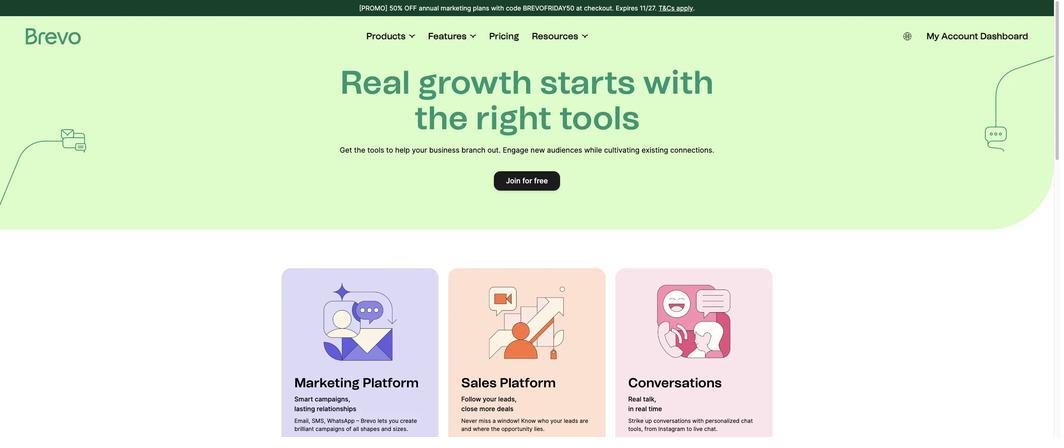 Task type: describe. For each thing, give the bounding box(es) containing it.
conversations
[[654, 417, 691, 424]]

pricing link
[[489, 31, 519, 42]]

from
[[645, 425, 657, 432]]

11/27.
[[640, 4, 657, 12]]

t&cs apply link
[[659, 3, 693, 13]]

the inside never miss a window! know who your leads are and where the opportunity lies.
[[491, 425, 500, 432]]

real
[[636, 405, 647, 413]]

sms,
[[312, 417, 326, 424]]

expires
[[616, 4, 638, 12]]

growth
[[418, 63, 533, 102]]

starts
[[540, 63, 636, 102]]

get
[[340, 146, 352, 154]]

a
[[493, 417, 496, 424]]

marketing
[[441, 4, 471, 12]]

join for free button
[[494, 171, 560, 191]]

products
[[367, 31, 406, 42]]

dashboard
[[981, 31, 1029, 42]]

engage
[[503, 146, 529, 154]]

marketing platform
[[295, 375, 419, 391]]

sales platform
[[462, 375, 556, 391]]

out.
[[488, 146, 501, 154]]

0 horizontal spatial the
[[354, 146, 365, 154]]

0 vertical spatial your
[[412, 146, 427, 154]]

join for free
[[506, 177, 548, 185]]

lets
[[378, 417, 387, 424]]

real talk, in real time
[[628, 395, 662, 413]]

platform for sales platform
[[500, 375, 556, 391]]

follow
[[462, 395, 481, 403]]

1 vertical spatial tools
[[368, 146, 384, 154]]

0 vertical spatial to
[[386, 146, 393, 154]]

follow your leads, close more deals
[[462, 395, 517, 413]]

plans
[[473, 4, 489, 12]]

email, sms, whatsapp – brevo lets you create brilliant campaigns of all shapes and sizes.
[[295, 417, 417, 432]]

3 home hero image image from the left
[[654, 281, 735, 362]]

to inside strike up conversations with personalized chat tools, from instagram to live chat.
[[687, 425, 692, 432]]

are
[[580, 417, 588, 424]]

strike
[[628, 417, 644, 424]]

resources
[[532, 31, 578, 42]]

email,
[[295, 417, 310, 424]]

brevo image
[[26, 28, 81, 44]]

resources link
[[532, 31, 588, 42]]

while
[[584, 146, 602, 154]]

leads,
[[498, 395, 517, 403]]

business
[[429, 146, 460, 154]]

new
[[531, 146, 545, 154]]

whatsapp
[[327, 417, 355, 424]]

real for real growth starts with the right tools
[[340, 63, 410, 102]]

marketing
[[295, 375, 360, 391]]

live
[[694, 425, 703, 432]]

talk,
[[643, 395, 657, 403]]

off
[[405, 4, 417, 12]]

window!
[[498, 417, 520, 424]]

tools,
[[628, 425, 643, 432]]

at
[[576, 4, 582, 12]]

and inside never miss a window! know who your leads are and where the opportunity lies.
[[462, 425, 472, 432]]

time
[[649, 405, 662, 413]]

for
[[523, 177, 532, 185]]

join for free link
[[494, 171, 560, 191]]

smart campaigns, lasting relationships
[[295, 395, 356, 413]]

brilliant
[[295, 425, 314, 432]]

the inside real growth starts with the right tools
[[415, 99, 468, 137]]

join
[[506, 177, 521, 185]]

[promo] 50% off annual marketing plans with code brevofriday50 at checkout. expires 11/27. t&cs apply .
[[359, 4, 695, 12]]

your inside follow your leads, close more deals
[[483, 395, 497, 403]]

pricing
[[489, 31, 519, 42]]

real growth starts with the right tools
[[340, 63, 714, 137]]

real for real talk, in real time
[[628, 395, 642, 403]]

my account dashboard link
[[927, 31, 1029, 42]]

chat.
[[705, 425, 718, 432]]

products link
[[367, 31, 415, 42]]

brevofriday50
[[523, 4, 575, 12]]

annual
[[419, 4, 439, 12]]

.
[[693, 4, 695, 12]]

more
[[480, 405, 495, 413]]

campaigns,
[[315, 395, 350, 403]]

connections.
[[671, 146, 715, 154]]

campaigns
[[316, 425, 345, 432]]

who
[[538, 417, 549, 424]]

brevo
[[361, 417, 376, 424]]

know
[[521, 417, 536, 424]]

your inside never miss a window! know who your leads are and where the opportunity lies.
[[551, 417, 562, 424]]

branch
[[462, 146, 486, 154]]



Task type: locate. For each thing, give the bounding box(es) containing it.
free
[[534, 177, 548, 185]]

checkout.
[[584, 4, 614, 12]]

get the tools to help your business branch out. engage new audiences while cultivating existing connections.
[[340, 146, 715, 154]]

to left help
[[386, 146, 393, 154]]

in
[[628, 405, 634, 413]]

leads
[[564, 417, 578, 424]]

the up business
[[415, 99, 468, 137]]

up
[[645, 417, 652, 424]]

[promo]
[[359, 4, 388, 12]]

2 home hero image image from the left
[[487, 281, 568, 362]]

2 vertical spatial your
[[551, 417, 562, 424]]

0 horizontal spatial home hero image image
[[320, 281, 401, 362]]

platform up leads,
[[500, 375, 556, 391]]

deals
[[497, 405, 514, 413]]

1 horizontal spatial the
[[415, 99, 468, 137]]

the
[[415, 99, 468, 137], [354, 146, 365, 154], [491, 425, 500, 432]]

all
[[353, 425, 359, 432]]

lies.
[[534, 425, 545, 432]]

2 horizontal spatial your
[[551, 417, 562, 424]]

your right help
[[412, 146, 427, 154]]

chat
[[741, 417, 753, 424]]

1 vertical spatial to
[[687, 425, 692, 432]]

sales
[[462, 375, 497, 391]]

account
[[942, 31, 979, 42]]

cultivating
[[604, 146, 640, 154]]

existing
[[642, 146, 669, 154]]

home hero image image for marketing
[[320, 281, 401, 362]]

apply
[[677, 4, 693, 12]]

home hero image image for sales
[[487, 281, 568, 362]]

relationships
[[317, 405, 356, 413]]

tools left help
[[368, 146, 384, 154]]

with for up
[[693, 417, 704, 424]]

to left "live"
[[687, 425, 692, 432]]

shapes
[[361, 425, 380, 432]]

tools inside real growth starts with the right tools
[[560, 99, 640, 137]]

strike up conversations with personalized chat tools, from instagram to live chat.
[[628, 417, 753, 432]]

close
[[462, 405, 478, 413]]

your right who
[[551, 417, 562, 424]]

features
[[428, 31, 467, 42]]

you
[[389, 417, 399, 424]]

personalized
[[706, 417, 740, 424]]

instagram
[[659, 425, 685, 432]]

and down lets
[[381, 425, 391, 432]]

2 vertical spatial the
[[491, 425, 500, 432]]

1 horizontal spatial tools
[[560, 99, 640, 137]]

where
[[473, 425, 490, 432]]

features link
[[428, 31, 476, 42]]

platform for marketing platform
[[363, 375, 419, 391]]

sizes.
[[393, 425, 408, 432]]

and inside the email, sms, whatsapp – brevo lets you create brilliant campaigns of all shapes and sizes.
[[381, 425, 391, 432]]

1 horizontal spatial to
[[687, 425, 692, 432]]

the right get
[[354, 146, 365, 154]]

0 horizontal spatial and
[[381, 425, 391, 432]]

my account dashboard
[[927, 31, 1029, 42]]

0 vertical spatial with
[[491, 4, 504, 12]]

platform
[[363, 375, 419, 391], [500, 375, 556, 391]]

0 horizontal spatial tools
[[368, 146, 384, 154]]

the down a
[[491, 425, 500, 432]]

0 horizontal spatial real
[[340, 63, 410, 102]]

0 vertical spatial tools
[[560, 99, 640, 137]]

1 platform from the left
[[363, 375, 419, 391]]

1 vertical spatial with
[[643, 63, 714, 102]]

with inside real growth starts with the right tools
[[643, 63, 714, 102]]

1 horizontal spatial real
[[628, 395, 642, 403]]

1 horizontal spatial platform
[[500, 375, 556, 391]]

code
[[506, 4, 521, 12]]

2 horizontal spatial home hero image image
[[654, 281, 735, 362]]

to
[[386, 146, 393, 154], [687, 425, 692, 432]]

opportunity
[[502, 425, 533, 432]]

home hero image image
[[320, 281, 401, 362], [487, 281, 568, 362], [654, 281, 735, 362]]

50%
[[390, 4, 403, 12]]

platform up you
[[363, 375, 419, 391]]

button image
[[904, 32, 912, 40]]

and down never
[[462, 425, 472, 432]]

t&cs
[[659, 4, 675, 12]]

real
[[340, 63, 410, 102], [628, 395, 642, 403]]

1 vertical spatial your
[[483, 395, 497, 403]]

never
[[462, 417, 477, 424]]

right
[[476, 99, 552, 137]]

1 home hero image image from the left
[[320, 281, 401, 362]]

never miss a window! know who your leads are and where the opportunity lies.
[[462, 417, 588, 432]]

with
[[491, 4, 504, 12], [643, 63, 714, 102], [693, 417, 704, 424]]

conversations
[[628, 375, 722, 391]]

my
[[927, 31, 940, 42]]

help
[[395, 146, 410, 154]]

your up more
[[483, 395, 497, 403]]

–
[[356, 417, 359, 424]]

2 and from the left
[[462, 425, 472, 432]]

0 vertical spatial the
[[415, 99, 468, 137]]

miss
[[479, 417, 491, 424]]

real inside real talk, in real time
[[628, 395, 642, 403]]

0 horizontal spatial your
[[412, 146, 427, 154]]

smart
[[295, 395, 313, 403]]

lasting
[[295, 405, 315, 413]]

1 horizontal spatial and
[[462, 425, 472, 432]]

2 horizontal spatial the
[[491, 425, 500, 432]]

real inside real growth starts with the right tools
[[340, 63, 410, 102]]

1 horizontal spatial home hero image image
[[487, 281, 568, 362]]

2 platform from the left
[[500, 375, 556, 391]]

with inside strike up conversations with personalized chat tools, from instagram to live chat.
[[693, 417, 704, 424]]

2 vertical spatial with
[[693, 417, 704, 424]]

1 vertical spatial the
[[354, 146, 365, 154]]

1 and from the left
[[381, 425, 391, 432]]

0 vertical spatial real
[[340, 63, 410, 102]]

0 horizontal spatial to
[[386, 146, 393, 154]]

1 horizontal spatial your
[[483, 395, 497, 403]]

tools up while
[[560, 99, 640, 137]]

1 vertical spatial real
[[628, 395, 642, 403]]

audiences
[[547, 146, 582, 154]]

0 horizontal spatial platform
[[363, 375, 419, 391]]

of
[[346, 425, 352, 432]]

create
[[400, 417, 417, 424]]

with for growth
[[643, 63, 714, 102]]



Task type: vqa. For each thing, say whether or not it's contained in the screenshot.
have to the bottom
no



